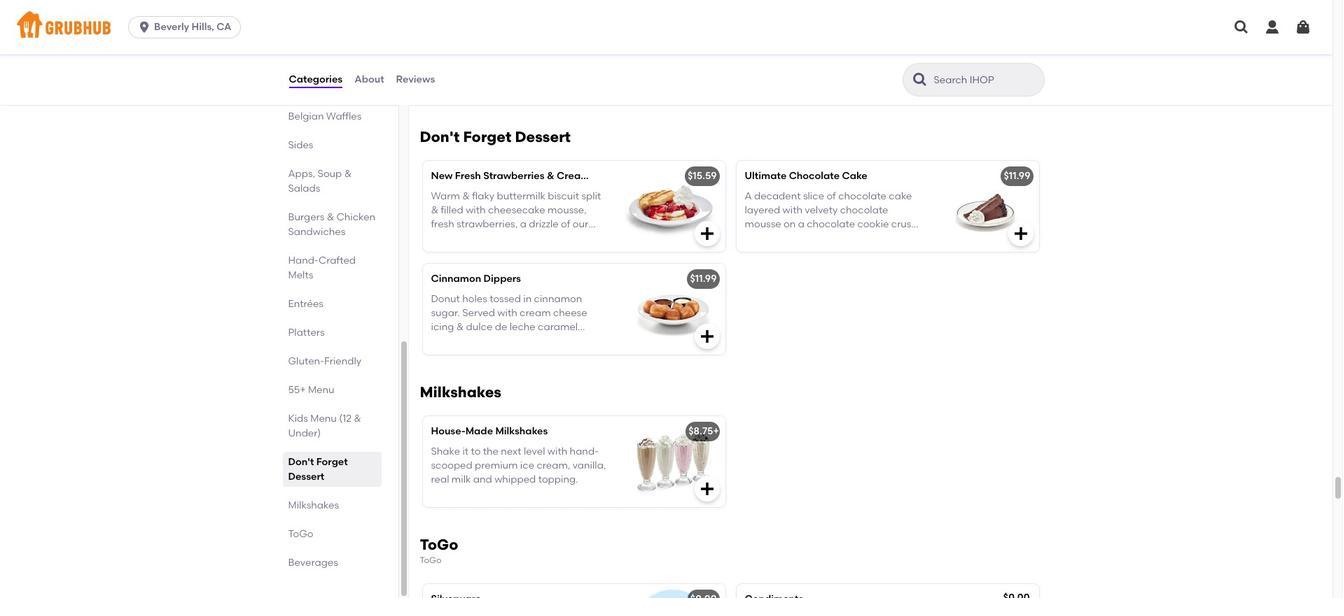 Task type: describe. For each thing, give the bounding box(es) containing it.
sugar. inside donut holes tossed in cinnamon sugar. served with cream cheese icing & dulce de leche caramel sauce.
[[431, 307, 460, 319]]

soup
[[318, 168, 342, 180]]

hills,
[[192, 21, 214, 33]]

vanilla,
[[573, 460, 606, 472]]

donut
[[431, 293, 460, 305]]

house- for house-made milkshakes
[[431, 426, 466, 438]]

whipped inside the shake it to the next level with hand- scooped premium ice cream, vanilla, real milk and whipped topping.
[[495, 474, 536, 486]]

de
[[495, 322, 507, 334]]

next
[[501, 446, 522, 458]]

categories
[[289, 73, 343, 85]]

burgers & chicken sandwiches
[[288, 212, 376, 238]]

chocolate up cookie
[[840, 204, 889, 216]]

buttermilk
[[497, 190, 546, 202]]

$11.99 for donut holes tossed in cinnamon sugar. served with cream cheese icing & dulce de leche caramel sauce.
[[690, 273, 717, 285]]

fresh
[[455, 170, 481, 182]]

togo for togo
[[288, 529, 313, 541]]

the
[[483, 446, 499, 458]]

leche
[[510, 322, 536, 334]]

natural
[[447, 38, 483, 49]]

& down fashioned
[[471, 247, 478, 259]]

new
[[431, 170, 453, 182]]

& inside burgers & chicken sandwiches
[[327, 212, 334, 223]]

ultimate chocolate cake image
[[934, 161, 1039, 252]]

ganache.
[[818, 233, 863, 245]]

salads
[[288, 183, 320, 195]]

with inside donut holes tossed in cinnamon sugar. served with cream cheese icing & dulce de leche caramel sauce.
[[498, 307, 517, 319]]

motts®
[[544, 52, 575, 64]]

ca
[[217, 21, 232, 33]]

donut holes tossed in cinnamon sugar. served with cream cheese icing & dulce de leche caramel sauce.
[[431, 293, 587, 348]]

& left cream
[[547, 170, 555, 182]]

with inside the shake it to the next level with hand- scooped premium ice cream, vanilla, real milk and whipped topping.
[[548, 446, 568, 458]]

with down mousse
[[745, 233, 765, 245]]

house-made milkshakes image
[[620, 417, 725, 508]]

level
[[524, 446, 545, 458]]

all-natural 100% usda choice black angus beef burger with motts® applesauce. button
[[423, 9, 725, 100]]

fashioned
[[452, 233, 502, 245]]

new fresh strawberries & cream biscuit image
[[620, 161, 725, 252]]

mousse
[[745, 219, 782, 231]]

cinnamon dippers image
[[620, 264, 725, 355]]

slice
[[803, 190, 824, 202]]

platters
[[288, 327, 325, 339]]

togo togo
[[420, 537, 458, 566]]

new fresh strawberries & cream biscuit
[[431, 170, 625, 182]]

real
[[431, 474, 449, 486]]

svg image inside beverly hills, ca button
[[137, 20, 151, 34]]

& left flaky
[[462, 190, 470, 202]]

cinnamon
[[431, 273, 481, 285]]

& up the fresh
[[431, 204, 439, 216]]

hand-
[[570, 446, 599, 458]]

gluten-friendly
[[288, 356, 362, 368]]

with up on
[[783, 204, 803, 216]]

angus
[[431, 52, 461, 64]]

made for belgian
[[322, 96, 350, 108]]

beef
[[463, 52, 485, 64]]

1 horizontal spatial don't
[[420, 128, 460, 146]]

friendly
[[324, 356, 362, 368]]

chocolate down cake
[[839, 190, 887, 202]]

chocolate down on
[[767, 233, 815, 245]]

black
[[578, 38, 605, 49]]

1 vertical spatial milkshakes
[[495, 426, 548, 438]]

all-natural 100% usda choice black angus beef burger with motts® applesauce.
[[431, 38, 605, 78]]

and
[[473, 474, 492, 486]]

svg image
[[699, 329, 716, 346]]

dessert inside don't forget dessert
[[288, 471, 325, 483]]

milk
[[452, 474, 471, 486]]

cake
[[842, 170, 868, 182]]

in
[[523, 293, 532, 305]]

cookie
[[858, 219, 889, 231]]

layered
[[745, 204, 780, 216]]

tossed
[[490, 293, 521, 305]]

beverly hills, ca button
[[128, 16, 246, 39]]

about
[[355, 73, 384, 85]]

reviews button
[[395, 55, 436, 105]]

of inside a decadent slice of chocolate cake layered with velvety chocolate mousse on a chocolate cookie crust with chocolate ganache.
[[827, 190, 836, 202]]

menu for 55+
[[308, 385, 334, 396]]

cheesecake
[[488, 204, 545, 216]]

shake it to the next level with hand- scooped premium ice cream, vanilla, real milk and whipped topping.
[[431, 446, 606, 486]]

a decadent slice of chocolate cake layered with velvety chocolate mousse on a chocolate cookie crust with chocolate ganache.
[[745, 190, 915, 245]]

beverages
[[288, 558, 338, 569]]

a
[[745, 190, 752, 202]]

Search IHOP search field
[[933, 74, 1040, 87]]

crafted
[[319, 255, 356, 267]]

our
[[573, 219, 589, 231]]

$8.75
[[689, 426, 713, 438]]

biscuit
[[548, 190, 579, 202]]

house-made belgian waffles
[[288, 96, 362, 123]]

choice
[[542, 38, 576, 49]]

warm & flaky buttermilk biscuit split & filled with cheesecake mousse, fresh strawberries, a drizzle of our old-fashioned syrup, whipped topping & powdered sugar.
[[431, 190, 601, 259]]

sauce.
[[431, 336, 462, 348]]

mousse,
[[548, 204, 587, 216]]

cream,
[[537, 460, 570, 472]]

scooped
[[431, 460, 473, 472]]

velvety
[[805, 204, 838, 216]]

ultimate
[[745, 170, 787, 182]]

55+ menu
[[288, 385, 334, 396]]



Task type: locate. For each thing, give the bounding box(es) containing it.
made for milkshakes
[[466, 426, 493, 438]]

under)
[[288, 428, 321, 440]]

0 vertical spatial house-
[[288, 96, 322, 108]]

milkshakes up next
[[495, 426, 548, 438]]

menu
[[308, 385, 334, 396], [310, 413, 337, 425]]

waffles
[[326, 111, 362, 123]]

made
[[322, 96, 350, 108], [466, 426, 493, 438]]

2 vertical spatial milkshakes
[[288, 500, 339, 512]]

to
[[471, 446, 481, 458]]

search icon image
[[912, 71, 928, 88]]

filled
[[441, 204, 464, 216]]

menu for kids
[[310, 413, 337, 425]]

hand-
[[288, 255, 319, 267]]

drizzle
[[529, 219, 559, 231]]

with
[[521, 52, 541, 64], [466, 204, 486, 216], [783, 204, 803, 216], [745, 233, 765, 245], [498, 307, 517, 319], [548, 446, 568, 458]]

holes
[[462, 293, 487, 305]]

forget down kids menu (12 & under)
[[316, 457, 348, 469]]

0 vertical spatial milkshakes
[[420, 384, 502, 402]]

strawberries
[[483, 170, 545, 182]]

don't inside don't forget dessert
[[288, 457, 314, 469]]

0 vertical spatial sugar.
[[531, 247, 560, 259]]

1 vertical spatial $11.99
[[690, 273, 717, 285]]

(12
[[339, 413, 352, 425]]

cream
[[520, 307, 551, 319]]

reviews
[[396, 73, 435, 85]]

& inside apps, soup & salads
[[344, 168, 352, 180]]

ice
[[520, 460, 534, 472]]

a inside warm & flaky buttermilk biscuit split & filled with cheesecake mousse, fresh strawberries, a drizzle of our old-fashioned syrup, whipped topping & powdered sugar.
[[520, 219, 527, 231]]

55+
[[288, 385, 306, 396]]

about button
[[354, 55, 385, 105]]

1 horizontal spatial $11.99
[[1004, 170, 1031, 182]]

chocolate up ganache.
[[807, 219, 855, 231]]

sugar.
[[531, 247, 560, 259], [431, 307, 460, 319]]

0 vertical spatial forget
[[463, 128, 512, 146]]

1 vertical spatial made
[[466, 426, 493, 438]]

0 horizontal spatial $11.99
[[690, 273, 717, 285]]

flaky
[[472, 190, 495, 202]]

$8.75 +
[[689, 426, 719, 438]]

fresh
[[431, 219, 454, 231]]

+
[[713, 426, 719, 438]]

sandwiches
[[288, 226, 346, 238]]

1 vertical spatial don't
[[288, 457, 314, 469]]

of down the "mousse," in the left top of the page
[[561, 219, 570, 231]]

0 vertical spatial made
[[322, 96, 350, 108]]

$11.99 for a decadent slice of chocolate cake layered with velvety chocolate mousse on a chocolate cookie crust with chocolate ganache.
[[1004, 170, 1031, 182]]

chocolate
[[789, 170, 840, 182]]

ultimate chocolate cake
[[745, 170, 868, 182]]

0 horizontal spatial don't forget dessert
[[288, 457, 348, 483]]

1 horizontal spatial don't forget dessert
[[420, 128, 571, 146]]

with inside the all-natural 100% usda choice black angus beef burger with motts® applesauce.
[[521, 52, 541, 64]]

milkshakes up beverages
[[288, 500, 339, 512]]

1 vertical spatial forget
[[316, 457, 348, 469]]

served
[[462, 307, 495, 319]]

1 horizontal spatial house-
[[431, 426, 466, 438]]

jr. cheeseburger image
[[620, 9, 725, 100]]

cinnamon
[[534, 293, 582, 305]]

main navigation navigation
[[0, 0, 1333, 55]]

0 horizontal spatial sugar.
[[431, 307, 460, 319]]

premium
[[475, 460, 518, 472]]

whipped down drizzle
[[534, 233, 576, 245]]

house- up shake
[[431, 426, 466, 438]]

1 a from the left
[[520, 219, 527, 231]]

house- inside 'house-made belgian waffles'
[[288, 96, 322, 108]]

topping.
[[538, 474, 578, 486]]

1 horizontal spatial a
[[798, 219, 805, 231]]

gluten-
[[288, 356, 324, 368]]

beverly
[[154, 21, 189, 33]]

cake
[[889, 190, 912, 202]]

dulce
[[466, 322, 493, 334]]

1 vertical spatial whipped
[[495, 474, 536, 486]]

0 horizontal spatial made
[[322, 96, 350, 108]]

sugar. down drizzle
[[531, 247, 560, 259]]

kids
[[288, 413, 308, 425]]

$11.99
[[1004, 170, 1031, 182], [690, 273, 717, 285]]

$15.59
[[688, 170, 717, 182]]

sugar. down donut at the left
[[431, 307, 460, 319]]

silverware image
[[620, 585, 725, 599]]

1 vertical spatial menu
[[310, 413, 337, 425]]

& inside donut holes tossed in cinnamon sugar. served with cream cheese icing & dulce de leche caramel sauce.
[[456, 322, 464, 334]]

0 vertical spatial whipped
[[534, 233, 576, 245]]

1 horizontal spatial sugar.
[[531, 247, 560, 259]]

forget up fresh
[[463, 128, 512, 146]]

& up sandwiches
[[327, 212, 334, 223]]

with down usda
[[521, 52, 541, 64]]

usda
[[512, 38, 540, 49]]

100%
[[485, 38, 510, 49]]

of inside warm & flaky buttermilk biscuit split & filled with cheesecake mousse, fresh strawberries, a drizzle of our old-fashioned syrup, whipped topping & powdered sugar.
[[561, 219, 570, 231]]

dessert up new fresh strawberries & cream biscuit
[[515, 128, 571, 146]]

togo
[[288, 529, 313, 541], [420, 537, 458, 554], [420, 556, 442, 566]]

don't forget dessert down under)
[[288, 457, 348, 483]]

1 vertical spatial don't forget dessert
[[288, 457, 348, 483]]

whipped inside warm & flaky buttermilk biscuit split & filled with cheesecake mousse, fresh strawberries, a drizzle of our old-fashioned syrup, whipped topping & powdered sugar.
[[534, 233, 576, 245]]

don't up new
[[420, 128, 460, 146]]

a inside a decadent slice of chocolate cake layered with velvety chocolate mousse on a chocolate cookie crust with chocolate ganache.
[[798, 219, 805, 231]]

0 horizontal spatial house-
[[288, 96, 322, 108]]

old-
[[431, 233, 452, 245]]

house- for house-made belgian waffles
[[288, 96, 322, 108]]

sides
[[288, 139, 313, 151]]

0 vertical spatial menu
[[308, 385, 334, 396]]

& right icing
[[456, 322, 464, 334]]

forget
[[463, 128, 512, 146], [316, 457, 348, 469]]

hand-crafted melts
[[288, 255, 356, 282]]

milkshakes up house-made milkshakes
[[420, 384, 502, 402]]

house- up belgian
[[288, 96, 322, 108]]

caramel
[[538, 322, 578, 334]]

with up cream,
[[548, 446, 568, 458]]

syrup,
[[504, 233, 532, 245]]

chicken
[[337, 212, 376, 223]]

a right on
[[798, 219, 805, 231]]

0 horizontal spatial don't
[[288, 457, 314, 469]]

0 vertical spatial dessert
[[515, 128, 571, 146]]

made up waffles
[[322, 96, 350, 108]]

split
[[582, 190, 601, 202]]

0 vertical spatial don't
[[420, 128, 460, 146]]

1 vertical spatial sugar.
[[431, 307, 460, 319]]

belgian
[[288, 111, 324, 123]]

entrées
[[288, 298, 324, 310]]

don't down under)
[[288, 457, 314, 469]]

cream
[[557, 170, 590, 182]]

0 horizontal spatial forget
[[316, 457, 348, 469]]

beverly hills, ca
[[154, 21, 232, 33]]

togo inside togo togo
[[420, 556, 442, 566]]

menu left (12
[[310, 413, 337, 425]]

dippers
[[484, 273, 521, 285]]

with inside warm & flaky buttermilk biscuit split & filled with cheesecake mousse, fresh strawberries, a drizzle of our old-fashioned syrup, whipped topping & powdered sugar.
[[466, 204, 486, 216]]

icing
[[431, 322, 454, 334]]

togo for togo togo
[[420, 537, 458, 554]]

decadent
[[754, 190, 801, 202]]

made inside 'house-made belgian waffles'
[[322, 96, 350, 108]]

burgers
[[288, 212, 325, 223]]

it
[[463, 446, 469, 458]]

whipped down ice
[[495, 474, 536, 486]]

& inside kids menu (12 & under)
[[354, 413, 361, 425]]

dessert
[[515, 128, 571, 146], [288, 471, 325, 483]]

menu inside kids menu (12 & under)
[[310, 413, 337, 425]]

1 horizontal spatial forget
[[463, 128, 512, 146]]

1 vertical spatial dessert
[[288, 471, 325, 483]]

don't
[[420, 128, 460, 146], [288, 457, 314, 469]]

0 vertical spatial of
[[827, 190, 836, 202]]

of up velvety
[[827, 190, 836, 202]]

with down tossed
[[498, 307, 517, 319]]

0 horizontal spatial a
[[520, 219, 527, 231]]

with down flaky
[[466, 204, 486, 216]]

0 vertical spatial don't forget dessert
[[420, 128, 571, 146]]

1 horizontal spatial made
[[466, 426, 493, 438]]

cinnamon dippers
[[431, 273, 521, 285]]

&
[[344, 168, 352, 180], [547, 170, 555, 182], [462, 190, 470, 202], [431, 204, 439, 216], [327, 212, 334, 223], [471, 247, 478, 259], [456, 322, 464, 334], [354, 413, 361, 425]]

2 a from the left
[[798, 219, 805, 231]]

1 horizontal spatial dessert
[[515, 128, 571, 146]]

forget inside don't forget dessert
[[316, 457, 348, 469]]

1 vertical spatial house-
[[431, 426, 466, 438]]

0 vertical spatial $11.99
[[1004, 170, 1031, 182]]

0 horizontal spatial dessert
[[288, 471, 325, 483]]

menu right 55+ at the bottom of the page
[[308, 385, 334, 396]]

don't forget dessert up strawberries
[[420, 128, 571, 146]]

1 horizontal spatial of
[[827, 190, 836, 202]]

made up the to
[[466, 426, 493, 438]]

topping
[[431, 247, 469, 259]]

svg image
[[1234, 19, 1250, 36], [1264, 19, 1281, 36], [1295, 19, 1312, 36], [137, 20, 151, 34], [699, 226, 716, 243], [1013, 226, 1029, 243], [699, 481, 716, 498]]

categories button
[[288, 55, 343, 105]]

0 horizontal spatial of
[[561, 219, 570, 231]]

applesauce.
[[431, 66, 491, 78]]

& right soup
[[344, 168, 352, 180]]

shake
[[431, 446, 460, 458]]

cheese
[[553, 307, 587, 319]]

& right (12
[[354, 413, 361, 425]]

don't forget dessert
[[420, 128, 571, 146], [288, 457, 348, 483]]

dessert down under)
[[288, 471, 325, 483]]

a up syrup,
[[520, 219, 527, 231]]

sugar. inside warm & flaky buttermilk biscuit split & filled with cheesecake mousse, fresh strawberries, a drizzle of our old-fashioned syrup, whipped topping & powdered sugar.
[[531, 247, 560, 259]]

apps, soup & salads
[[288, 168, 352, 195]]

1 vertical spatial of
[[561, 219, 570, 231]]



Task type: vqa. For each thing, say whether or not it's contained in the screenshot.
Apps,
yes



